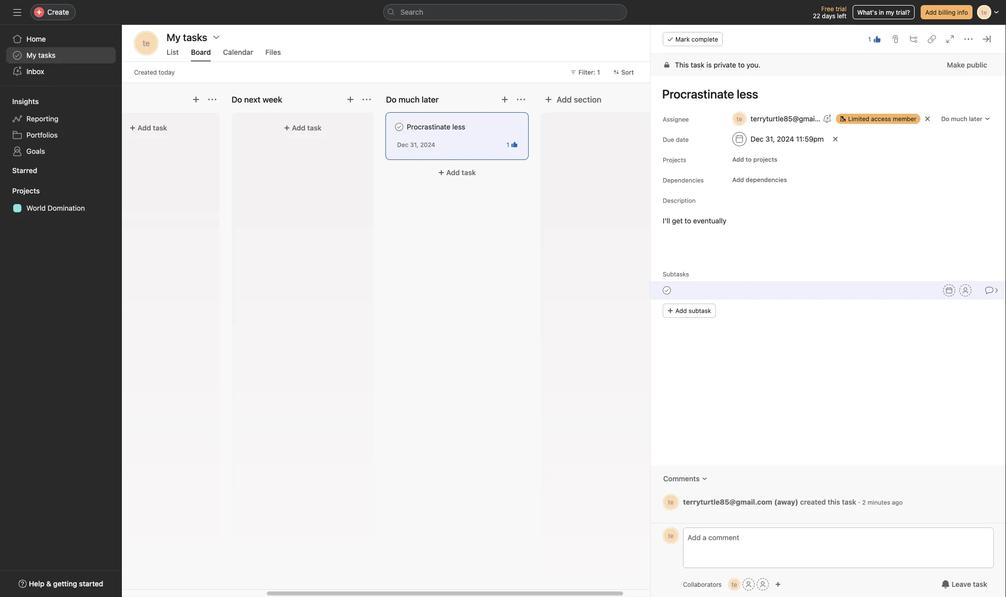 Task type: locate. For each thing, give the bounding box(es) containing it.
dec for dec 31, 2024
[[397, 141, 409, 148]]

11:59pm
[[797, 135, 824, 143]]

0 horizontal spatial projects
[[12, 187, 40, 195]]

projects inside main content
[[663, 157, 687, 164]]

1 vertical spatial terryturtle85@gmail.com
[[684, 498, 773, 507]]

filter: 1 button
[[566, 65, 605, 79]]

31, for dec 31, 2024
[[411, 141, 419, 148]]

2 horizontal spatial do
[[942, 115, 950, 122]]

1 button
[[866, 32, 885, 46], [505, 140, 520, 150]]

complete
[[692, 36, 719, 43]]

do left next week
[[232, 95, 242, 104]]

terryturtle85@gmail.com link
[[684, 498, 773, 507]]

1 button left attachments: add a file to this task, procrastinate less icon
[[866, 32, 885, 46]]

global element
[[0, 25, 122, 86]]

date
[[677, 136, 689, 143]]

do left much later
[[386, 95, 397, 104]]

0 vertical spatial to
[[739, 61, 745, 69]]

31, up projects
[[766, 135, 776, 143]]

trial?
[[897, 9, 911, 16]]

2024 down terryturtle85@gmail.com dropdown button
[[778, 135, 795, 143]]

left
[[838, 12, 847, 19]]

dec up add to projects button
[[751, 135, 764, 143]]

copy task link image
[[929, 35, 937, 43]]

0 horizontal spatial dec
[[397, 141, 409, 148]]

much later
[[399, 95, 439, 104]]

dependencies
[[663, 177, 704, 184]]

days
[[823, 12, 836, 19]]

make public
[[948, 61, 988, 69]]

portfolios link
[[6, 127, 116, 143]]

0 horizontal spatial more section actions image
[[208, 96, 217, 104]]

do next week
[[232, 95, 283, 104]]

insights element
[[0, 93, 122, 162]]

te button
[[134, 31, 159, 55], [663, 495, 680, 511], [663, 528, 680, 544], [729, 579, 741, 591]]

show options image
[[213, 33, 221, 41]]

add dependencies
[[733, 176, 788, 183]]

leave task button
[[936, 576, 995, 594]]

1 button down more section actions icon
[[505, 140, 520, 150]]

0 horizontal spatial add task image
[[192, 96, 200, 104]]

add task image
[[347, 96, 355, 104]]

member
[[894, 115, 917, 122]]

completed image up dec 31, 2024 button in the left of the page
[[393, 121, 406, 133]]

completed checkbox up dec 31, 2024 button in the left of the page
[[393, 121, 406, 133]]

1 horizontal spatial 31,
[[766, 135, 776, 143]]

dec down 'procrastinate'
[[397, 141, 409, 148]]

0 vertical spatial 1
[[869, 36, 872, 43]]

home link
[[6, 31, 116, 47]]

free
[[822, 5, 835, 12]]

inbox link
[[6, 64, 116, 80]]

1 vertical spatial 1
[[598, 69, 601, 76]]

procrastinate less dialog
[[651, 25, 1007, 598]]

world domination link
[[6, 200, 116, 217]]

more section actions image left do next week
[[208, 96, 217, 104]]

close details image
[[984, 35, 992, 43]]

1 horizontal spatial dec
[[751, 135, 764, 143]]

31, for dec 31, 2024 11:59pm
[[766, 135, 776, 143]]

domination
[[48, 204, 85, 212]]

0 vertical spatial completed checkbox
[[393, 121, 406, 133]]

filter:
[[579, 69, 596, 76]]

0 horizontal spatial completed image
[[393, 121, 406, 133]]

terryturtle85@gmail.com button
[[728, 110, 837, 128]]

completed checkbox down "subtasks"
[[661, 285, 673, 297]]

2 vertical spatial 1
[[507, 141, 510, 148]]

0 horizontal spatial 1
[[507, 141, 510, 148]]

is
[[707, 61, 712, 69]]

0 horizontal spatial do
[[232, 95, 242, 104]]

2 horizontal spatial to
[[746, 156, 752, 163]]

1 horizontal spatial completed checkbox
[[661, 285, 673, 297]]

0 horizontal spatial completed checkbox
[[393, 121, 406, 133]]

task
[[691, 61, 705, 69], [153, 124, 167, 132], [308, 124, 322, 132], [462, 168, 476, 177], [843, 498, 857, 507], [974, 581, 988, 589]]

31,
[[766, 135, 776, 143], [411, 141, 419, 148]]

trial
[[836, 5, 847, 12]]

do inside dropdown button
[[942, 115, 950, 122]]

search list box
[[384, 4, 627, 20]]

Completed checkbox
[[393, 121, 406, 133], [661, 285, 673, 297]]

calendar link
[[223, 48, 253, 62]]

0 vertical spatial completed image
[[393, 121, 406, 133]]

remove assignee image
[[925, 116, 931, 122]]

1 horizontal spatial projects
[[663, 157, 687, 164]]

1 horizontal spatial 2024
[[778, 135, 795, 143]]

add task button
[[83, 119, 213, 137], [238, 119, 368, 137], [386, 164, 529, 182]]

add subtask image
[[910, 35, 918, 43]]

completed image inside main content
[[661, 285, 673, 297]]

my tasks
[[167, 31, 207, 43]]

projects element
[[0, 182, 122, 219]]

add inside "button"
[[926, 9, 938, 16]]

main content containing this task is private to you.
[[651, 54, 1007, 524]]

this
[[676, 61, 689, 69]]

projects button
[[0, 186, 40, 196]]

hide sidebar image
[[13, 8, 21, 16]]

dec inside dropdown button
[[751, 135, 764, 143]]

dec 31, 2024 11:59pm
[[751, 135, 824, 143]]

goals link
[[6, 143, 116, 160]]

completed image down "subtasks"
[[661, 285, 673, 297]]

to right get
[[685, 217, 692, 225]]

more section actions image
[[208, 96, 217, 104], [363, 96, 371, 104]]

completed image for completed option to the top
[[393, 121, 406, 133]]

this
[[828, 498, 841, 507]]

to left projects
[[746, 156, 752, 163]]

2 horizontal spatial 1
[[869, 36, 872, 43]]

do for do next week
[[232, 95, 242, 104]]

1 horizontal spatial to
[[739, 61, 745, 69]]

0 horizontal spatial 2024
[[421, 141, 436, 148]]

add task image down board link
[[192, 96, 200, 104]]

add task image left more section actions icon
[[501, 96, 509, 104]]

next week
[[244, 95, 283, 104]]

1 horizontal spatial 1
[[598, 69, 601, 76]]

0 horizontal spatial to
[[685, 217, 692, 225]]

description
[[663, 197, 696, 204]]

more section actions image right add task image
[[363, 96, 371, 104]]

due date
[[663, 136, 689, 143]]

minutes
[[868, 499, 891, 506]]

2024 inside dec 31, 2024 11:59pm dropdown button
[[778, 135, 795, 143]]

terryturtle85@gmail.com inside dropdown button
[[751, 115, 833, 123]]

add task for first more section actions image from left
[[138, 124, 167, 132]]

0 vertical spatial terryturtle85@gmail.com
[[751, 115, 833, 123]]

main content
[[651, 54, 1007, 524]]

completed image for completed option inside procrastinate less dialog
[[661, 285, 673, 297]]

2024
[[778, 135, 795, 143], [421, 141, 436, 148]]

in
[[880, 9, 885, 16]]

create
[[47, 8, 69, 16]]

2024 for dec 31, 2024 11:59pm
[[778, 135, 795, 143]]

1 vertical spatial completed image
[[661, 285, 673, 297]]

help & getting started button
[[12, 575, 110, 594]]

1 horizontal spatial add task
[[292, 124, 322, 132]]

search
[[401, 8, 424, 16]]

2 vertical spatial to
[[685, 217, 692, 225]]

terryturtle85@gmail.com
[[751, 115, 833, 123], [684, 498, 773, 507]]

due
[[663, 136, 675, 143]]

1 horizontal spatial add task image
[[501, 96, 509, 104]]

31, inside dropdown button
[[766, 135, 776, 143]]

0 horizontal spatial add task
[[138, 124, 167, 132]]

1 for 1 button to the right
[[869, 36, 872, 43]]

1 horizontal spatial add task button
[[238, 119, 368, 137]]

created today
[[134, 69, 175, 76]]

0 vertical spatial 1 button
[[866, 32, 885, 46]]

1 inside procrastinate less dialog
[[869, 36, 872, 43]]

my tasks link
[[6, 47, 116, 64]]

projects down due date
[[663, 157, 687, 164]]

attachments: add a file to this task, procrastinate less image
[[892, 35, 900, 43]]

do left much
[[942, 115, 950, 122]]

getting
[[53, 580, 77, 589]]

0 vertical spatial projects
[[663, 157, 687, 164]]

to
[[739, 61, 745, 69], [746, 156, 752, 163], [685, 217, 692, 225]]

add to projects
[[733, 156, 778, 163]]

1 for leftmost 1 button
[[507, 141, 510, 148]]

subtasks
[[663, 271, 690, 278]]

terryturtle85@gmail.com for terryturtle85@gmail.com
[[751, 115, 833, 123]]

get
[[673, 217, 683, 225]]

assignee
[[663, 116, 689, 123]]

much
[[952, 115, 968, 122]]

projects inside dropdown button
[[12, 187, 40, 195]]

1 horizontal spatial do
[[386, 95, 397, 104]]

dec for dec 31, 2024 11:59pm
[[751, 135, 764, 143]]

calendar
[[223, 48, 253, 56]]

add task
[[138, 124, 167, 132], [292, 124, 322, 132], [447, 168, 476, 177]]

inbox
[[26, 67, 44, 76]]

to left you.
[[739, 61, 745, 69]]

completed image
[[393, 121, 406, 133], [661, 285, 673, 297]]

1 horizontal spatial more section actions image
[[363, 96, 371, 104]]

add task image
[[192, 96, 200, 104], [501, 96, 509, 104]]

i'll
[[663, 217, 671, 225]]

2024 down 'procrastinate'
[[421, 141, 436, 148]]

my
[[887, 9, 895, 16]]

terryturtle85@gmail.com up dec 31, 2024 11:59pm
[[751, 115, 833, 123]]

goals
[[26, 147, 45, 156]]

1 vertical spatial projects
[[12, 187, 40, 195]]

1 horizontal spatial completed image
[[661, 285, 673, 297]]

reporting link
[[6, 111, 116, 127]]

31, down 'procrastinate'
[[411, 141, 419, 148]]

0 horizontal spatial 31,
[[411, 141, 419, 148]]

1 vertical spatial completed checkbox
[[661, 285, 673, 297]]

terryturtle85@gmail.com down comments popup button
[[684, 498, 773, 507]]

dec 31, 2024
[[397, 141, 436, 148]]

full screen image
[[947, 35, 955, 43]]

more section actions image
[[517, 96, 526, 104]]

what's
[[858, 9, 878, 16]]

1 vertical spatial to
[[746, 156, 752, 163]]

projects up world
[[12, 187, 40, 195]]

collaborators
[[684, 581, 722, 589]]

mark complete
[[676, 36, 719, 43]]

1 vertical spatial 1 button
[[505, 140, 520, 150]]



Task type: vqa. For each thing, say whether or not it's contained in the screenshot.
the topmost 1
yes



Task type: describe. For each thing, give the bounding box(es) containing it.
insights button
[[0, 97, 39, 107]]

add billing info button
[[922, 5, 973, 19]]

access
[[872, 115, 892, 122]]

eventually
[[694, 217, 727, 225]]

do much later button
[[938, 112, 996, 126]]

&
[[46, 580, 51, 589]]

section
[[574, 95, 602, 104]]

2 more section actions image from the left
[[363, 96, 371, 104]]

comments button
[[657, 470, 715, 488]]

mark complete button
[[663, 32, 723, 46]]

starred
[[12, 166, 37, 175]]

more actions for this task image
[[965, 35, 973, 43]]

do for do much later
[[386, 95, 397, 104]]

dec 31, 2024 button
[[397, 141, 436, 148]]

my
[[26, 51, 36, 59]]

2 add task image from the left
[[501, 96, 509, 104]]

1 inside dropdown button
[[598, 69, 601, 76]]

sort button
[[609, 65, 639, 79]]

limited
[[849, 115, 870, 122]]

add dependencies button
[[728, 173, 792, 187]]

to inside button
[[746, 156, 752, 163]]

Task Name text field
[[656, 82, 995, 106]]

board
[[191, 48, 211, 56]]

today
[[159, 69, 175, 76]]

created
[[801, 498, 827, 507]]

comments
[[664, 475, 700, 483]]

1 add task image from the left
[[192, 96, 200, 104]]

sort
[[622, 69, 634, 76]]

add to projects button
[[728, 152, 783, 167]]

starred button
[[0, 166, 37, 176]]

this task is private to you.
[[676, 61, 761, 69]]

less
[[453, 123, 466, 131]]

1 more section actions image from the left
[[208, 96, 217, 104]]

add task for add task image
[[292, 124, 322, 132]]

what's in my trial? button
[[853, 5, 915, 19]]

leave task
[[952, 581, 988, 589]]

0 horizontal spatial 1 button
[[505, 140, 520, 150]]

(away)
[[775, 498, 799, 507]]

add section button
[[541, 90, 606, 109]]

my tasks
[[26, 51, 56, 59]]

task inside button
[[974, 581, 988, 589]]

projects
[[754, 156, 778, 163]]

do much later
[[942, 115, 983, 122]]

create button
[[30, 4, 76, 20]]

insights
[[12, 97, 39, 106]]

2
[[863, 499, 867, 506]]

limited access member
[[849, 115, 917, 122]]

procrastinate less
[[407, 123, 466, 131]]

later
[[970, 115, 983, 122]]

do much later
[[386, 95, 439, 104]]

info
[[958, 9, 969, 16]]

help & getting started
[[29, 580, 103, 589]]

i'll get to eventually
[[663, 217, 727, 225]]

2 horizontal spatial add task
[[447, 168, 476, 177]]

reporting
[[26, 115, 59, 123]]

help
[[29, 580, 44, 589]]

filter: 1
[[579, 69, 601, 76]]

terryturtle85@gmail.com for terryturtle85@gmail.com (away) created this task · 2 minutes ago
[[684, 498, 773, 507]]

make
[[948, 61, 966, 69]]

search button
[[384, 4, 627, 20]]

2 horizontal spatial add task button
[[386, 164, 529, 182]]

clear due date image
[[833, 136, 839, 142]]

you.
[[747, 61, 761, 69]]

list link
[[167, 48, 179, 62]]

what's in my trial?
[[858, 9, 911, 16]]

world domination
[[26, 204, 85, 212]]

billing
[[939, 9, 956, 16]]

ago
[[893, 499, 903, 506]]

portfolios
[[26, 131, 58, 139]]

procrastinate
[[407, 123, 451, 131]]

mark
[[676, 36, 690, 43]]

0 horizontal spatial add task button
[[83, 119, 213, 137]]

files link
[[266, 48, 281, 62]]

list
[[167, 48, 179, 56]]

subtask
[[689, 308, 712, 315]]

2024 for dec 31, 2024
[[421, 141, 436, 148]]

free trial 22 days left
[[814, 5, 847, 19]]

add section
[[557, 95, 602, 104]]

board link
[[191, 48, 211, 62]]

do for do much later
[[942, 115, 950, 122]]

home
[[26, 35, 46, 43]]

files
[[266, 48, 281, 56]]

tasks
[[38, 51, 56, 59]]

completed checkbox inside procrastinate less dialog
[[661, 285, 673, 297]]

make public button
[[941, 56, 995, 74]]

dependencies
[[746, 176, 788, 183]]

public
[[968, 61, 988, 69]]

1 horizontal spatial 1 button
[[866, 32, 885, 46]]

created
[[134, 69, 157, 76]]

terryturtle85@gmail.com (away) created this task · 2 minutes ago
[[684, 498, 903, 507]]

leave
[[952, 581, 972, 589]]

·
[[859, 498, 861, 507]]

add or remove collaborators image
[[776, 582, 782, 588]]

add billing info
[[926, 9, 969, 16]]

dec 31, 2024 11:59pm button
[[728, 130, 829, 148]]



